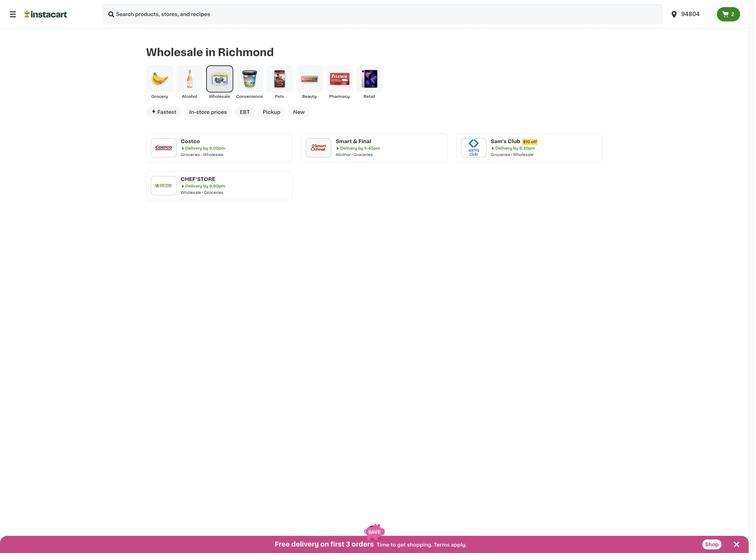 Task type: locate. For each thing, give the bounding box(es) containing it.
6:00pm for costco
[[210, 146, 225, 150]]

ebt button
[[235, 107, 255, 117]]

1 horizontal spatial alcohol
[[336, 153, 351, 157]]

0 vertical spatial 6:00pm
[[210, 146, 225, 150]]

2 delivery by 6:00pm from the top
[[186, 184, 225, 188]]

groceries wholesale for 6:30pm
[[491, 153, 534, 157]]

0 horizontal spatial alcohol
[[182, 95, 197, 99]]

delivery for smart & final
[[341, 146, 358, 150]]

delivery down sam's
[[496, 146, 513, 150]]

wholesale up prices
[[209, 95, 230, 99]]

2 groceries wholesale from the left
[[491, 153, 534, 157]]

wholesale down chef'store
[[181, 191, 201, 195]]

free
[[275, 541, 290, 548]]

store
[[197, 110, 210, 115]]

1 delivery by 6:00pm from the top
[[186, 146, 225, 150]]

6:00pm
[[210, 146, 225, 150], [210, 184, 225, 188]]

None search field
[[103, 4, 664, 24]]

delivery down chef'store
[[186, 184, 202, 188]]

delivery down the smart & final
[[341, 146, 358, 150]]

alcohol inside button
[[182, 95, 197, 99]]

1 groceries wholesale from the left
[[181, 153, 224, 157]]

wholesale for wholesale in richmond
[[146, 47, 203, 58]]

2 6:00pm from the top
[[210, 184, 225, 188]]

shop
[[706, 542, 720, 547]]

chef'store logo image
[[154, 176, 173, 195]]

1 vertical spatial alcohol
[[336, 153, 351, 157]]

instacart logo image
[[24, 10, 67, 19]]

wholesale
[[146, 47, 203, 58], [209, 95, 230, 99], [203, 153, 224, 157], [514, 153, 534, 157], [181, 191, 201, 195]]

to
[[391, 542, 396, 547]]

by up chef'store
[[203, 146, 209, 150]]

retail button
[[356, 65, 383, 100]]

grocery
[[151, 95, 168, 99]]

by up wholesale groceries
[[203, 184, 209, 188]]

groceries wholesale down delivery by 6:30pm
[[491, 153, 534, 157]]

pharmacy
[[330, 95, 350, 99]]

wholesale for wholesale groceries
[[181, 191, 201, 195]]

free delivery on first 3 orders time to get shopping. terms apply.
[[275, 541, 467, 548]]

alcohol button
[[176, 65, 203, 100]]

by for smart & final
[[359, 146, 364, 150]]

smart & final
[[336, 139, 372, 144]]

$10
[[524, 140, 531, 144]]

delivery by 6:00pm for chef'store
[[186, 184, 225, 188]]

by
[[203, 146, 209, 150], [359, 146, 364, 150], [514, 146, 519, 150], [203, 184, 209, 188]]

1 horizontal spatial groceries wholesale
[[491, 153, 534, 157]]

6:00pm for chef'store
[[210, 184, 225, 188]]

delivery by 6:00pm
[[186, 146, 225, 150], [186, 184, 225, 188]]

wholesale up grocery button
[[146, 47, 203, 58]]

shopping.
[[408, 542, 433, 547]]

wholesale in richmond main content
[[0, 29, 750, 553]]

groceries wholesale down the costco
[[181, 153, 224, 157]]

groceries
[[181, 153, 200, 157], [354, 153, 373, 157], [491, 153, 511, 157], [204, 191, 224, 195]]

2 94804 button from the left
[[671, 4, 714, 24]]

groceries wholesale
[[181, 153, 224, 157], [491, 153, 534, 157]]

sam's club $10 off
[[491, 139, 538, 144]]

club
[[508, 139, 521, 144]]

alcohol down the smart
[[336, 153, 351, 157]]

delivery for chef'store
[[186, 184, 202, 188]]

time
[[377, 542, 390, 547]]

groceries wholesale for 6:00pm
[[181, 153, 224, 157]]

delivery
[[186, 146, 202, 150], [341, 146, 358, 150], [496, 146, 513, 150], [186, 184, 202, 188]]

94804 button
[[666, 4, 718, 24], [671, 4, 714, 24]]

1 vertical spatial delivery by 6:00pm
[[186, 184, 225, 188]]

new button
[[289, 107, 310, 117]]

costco
[[181, 139, 200, 144]]

sam's
[[491, 139, 507, 144]]

terms
[[434, 542, 450, 547]]

2 button
[[718, 7, 741, 21]]

pickup button
[[258, 107, 286, 117]]

0 vertical spatial delivery by 6:00pm
[[186, 146, 225, 150]]

0 vertical spatial alcohol
[[182, 95, 197, 99]]

5:45pm
[[365, 146, 381, 150]]

1 vertical spatial 6:00pm
[[210, 184, 225, 188]]

delivery down the costco
[[186, 146, 202, 150]]

alcohol up in-
[[182, 95, 197, 99]]

delivery by 6:00pm up wholesale groceries
[[186, 184, 225, 188]]

new
[[294, 110, 305, 115]]

pickup
[[263, 110, 281, 115]]

sam's club logo image
[[465, 139, 484, 157]]

pets button
[[266, 65, 293, 100]]

1 6:00pm from the top
[[210, 146, 225, 150]]

by down final
[[359, 146, 364, 150]]

prices
[[211, 110, 227, 115]]

wholesale inside button
[[209, 95, 230, 99]]

apply.
[[451, 542, 467, 547]]

in-store prices button
[[184, 107, 232, 117]]

0 horizontal spatial groceries wholesale
[[181, 153, 224, 157]]

on
[[321, 541, 329, 548]]

ebt
[[240, 110, 250, 115]]

delivery by 6:00pm down the costco
[[186, 146, 225, 150]]

chef'store
[[181, 177, 216, 182]]

convenience button
[[236, 65, 263, 100]]

wholesale up chef'store
[[203, 153, 224, 157]]

alcohol
[[182, 95, 197, 99], [336, 153, 351, 157]]



Task type: describe. For each thing, give the bounding box(es) containing it.
save image
[[364, 524, 385, 540]]

retail
[[364, 95, 376, 99]]

pharmacy button
[[326, 65, 353, 100]]

in-store prices
[[189, 110, 227, 115]]

groceries down the costco
[[181, 153, 200, 157]]

orders
[[352, 541, 374, 548]]

wholesale groceries
[[181, 191, 224, 195]]

richmond
[[218, 47, 274, 58]]

groceries down chef'store
[[204, 191, 224, 195]]

in
[[206, 47, 216, 58]]

wholesale in richmond
[[146, 47, 274, 58]]

get
[[398, 542, 406, 547]]

alcohol for alcohol groceries
[[336, 153, 351, 157]]

wholesale down the 6:30pm
[[514, 153, 534, 157]]

grocery button
[[146, 65, 173, 100]]

wholesale button
[[206, 65, 233, 100]]

delivery by 5:45pm
[[341, 146, 381, 150]]

beauty button
[[296, 65, 323, 100]]

groceries down sam's
[[491, 153, 511, 157]]

&
[[353, 139, 358, 144]]

Search field
[[103, 4, 664, 24]]

alcohol for alcohol
[[182, 95, 197, 99]]

shop button
[[703, 540, 722, 550]]

by for chef'store
[[203, 184, 209, 188]]

fastest
[[157, 110, 177, 115]]

smart
[[336, 139, 352, 144]]

alcohol groceries
[[336, 153, 373, 157]]

off
[[532, 140, 538, 144]]

convenience
[[236, 95, 263, 99]]

final
[[359, 139, 372, 144]]

94804
[[682, 11, 701, 17]]

smart & final logo image
[[310, 139, 328, 157]]

costco logo image
[[154, 139, 173, 157]]

by down the club
[[514, 146, 519, 150]]

6:30pm
[[520, 146, 536, 150]]

delivery
[[292, 541, 319, 548]]

delivery by 6:00pm for costco
[[186, 146, 225, 150]]

2
[[732, 12, 735, 17]]

wholesale for wholesale
[[209, 95, 230, 99]]

close image
[[733, 540, 742, 549]]

delivery for costco
[[186, 146, 202, 150]]

in-
[[189, 110, 197, 115]]

first
[[331, 541, 345, 548]]

groceries down delivery by 5:45pm
[[354, 153, 373, 157]]

fastest button
[[146, 107, 182, 117]]

1 94804 button from the left
[[666, 4, 718, 24]]

by for costco
[[203, 146, 209, 150]]

beauty
[[303, 95, 317, 99]]

pets
[[275, 95, 284, 99]]

3
[[346, 541, 351, 548]]

delivery by 6:30pm
[[496, 146, 536, 150]]



Task type: vqa. For each thing, say whether or not it's contained in the screenshot.
100% Satisfaction Guarantee to the top
no



